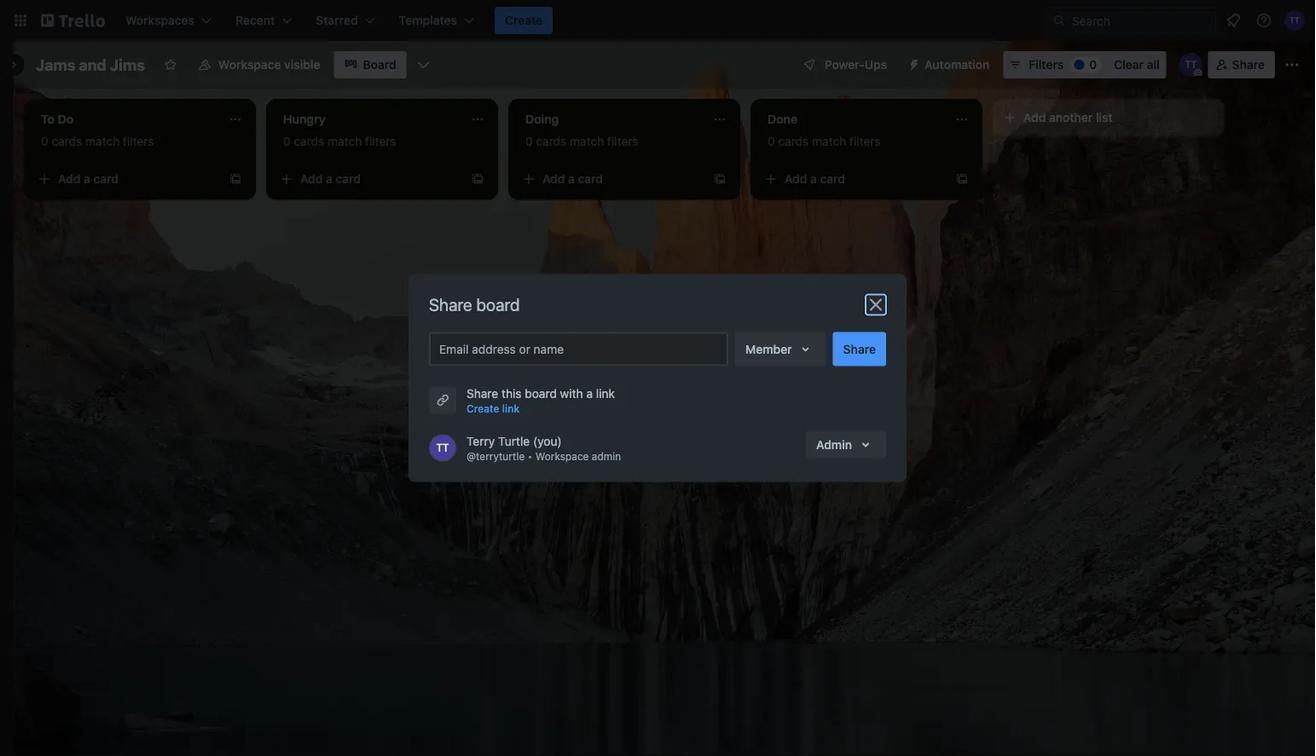 Task type: describe. For each thing, give the bounding box(es) containing it.
1 0 cards match filters from the left
[[41, 134, 154, 148]]

admin
[[592, 451, 621, 463]]

jams and jims
[[36, 55, 145, 74]]

card for 3rd add a card button
[[578, 172, 603, 186]]

1 vertical spatial terry turtle (terryturtle) image
[[1180, 53, 1204, 77]]

•
[[528, 451, 533, 463]]

board
[[363, 58, 397, 72]]

terry turtle (you) @terryturtle • workspace admin
[[467, 434, 621, 463]]

and
[[79, 55, 106, 74]]

board link
[[334, 51, 407, 78]]

cards for 3rd add a card button
[[536, 134, 567, 148]]

2 match from the left
[[328, 134, 362, 148]]

card for 4th add a card button from right
[[93, 172, 119, 186]]

board inside share this board with a link create link
[[525, 387, 557, 401]]

this
[[502, 387, 522, 401]]

0 for 2nd add a card button from the left
[[283, 134, 291, 148]]

terry
[[467, 434, 495, 448]]

Board name text field
[[27, 51, 153, 78]]

workspace visible button
[[188, 51, 331, 78]]

turtle
[[498, 434, 530, 448]]

Search field
[[1067, 8, 1216, 33]]

add for 3rd add a card button
[[543, 172, 565, 186]]

visible
[[284, 58, 320, 72]]

jams
[[36, 55, 75, 74]]

1 horizontal spatial share button
[[1209, 51, 1276, 78]]

a for 4th add a card button from right
[[84, 172, 90, 186]]

primary element
[[0, 0, 1316, 41]]

share inside share this board with a link create link
[[467, 387, 499, 401]]

create from template… image for 1st add a card button from right
[[956, 172, 969, 186]]

list
[[1096, 110, 1113, 125]]

share this board with a link create link
[[467, 387, 615, 415]]

star or unstar board image
[[164, 58, 177, 72]]

ups
[[865, 58, 887, 72]]

create inside share this board with a link create link
[[467, 403, 500, 415]]

a for 2nd add a card button from the left
[[326, 172, 333, 186]]

a for 1st add a card button from right
[[811, 172, 817, 186]]

3 add a card button from the left
[[515, 166, 706, 193]]

workspace inside terry turtle (you) @terryturtle • workspace admin
[[536, 451, 589, 463]]

jims
[[110, 55, 145, 74]]

(you)
[[533, 434, 562, 448]]

cards for 4th add a card button from right
[[52, 134, 82, 148]]

close image
[[866, 295, 886, 315]]

3 match from the left
[[570, 134, 604, 148]]

4 add a card button from the left
[[758, 166, 949, 193]]

member
[[746, 342, 792, 356]]

0 for 1st add a card button from right
[[768, 134, 775, 148]]

with
[[560, 387, 583, 401]]

add for 2nd add a card button from the left
[[300, 172, 323, 186]]

@terryturtle
[[467, 451, 525, 463]]

clear all
[[1114, 58, 1160, 72]]

1 horizontal spatial terry turtle (terryturtle) image
[[1285, 10, 1305, 31]]

Email address or name text field
[[439, 337, 725, 361]]

clear
[[1114, 58, 1144, 72]]

add for add another list button
[[1024, 110, 1046, 125]]

add another list
[[1024, 110, 1113, 125]]

0 for 3rd add a card button
[[526, 134, 533, 148]]



Task type: locate. For each thing, give the bounding box(es) containing it.
automation button
[[901, 51, 1000, 78]]

add a card for 2nd add a card button from the left
[[300, 172, 361, 186]]

create from template… image
[[471, 172, 485, 186]]

share button
[[1209, 51, 1276, 78], [833, 332, 886, 366]]

3 filters from the left
[[608, 134, 639, 148]]

terry turtle (terryturtle) image
[[429, 435, 456, 462]]

1 add a card button from the left
[[31, 166, 222, 193]]

1 vertical spatial board
[[525, 387, 557, 401]]

0 vertical spatial board
[[477, 295, 520, 315]]

1 create from template… image from the left
[[229, 172, 242, 186]]

3 add a card from the left
[[543, 172, 603, 186]]

filters for 2nd add a card button from the left
[[365, 134, 396, 148]]

create from template… image for 3rd add a card button
[[713, 172, 727, 186]]

2 create from template… image from the left
[[713, 172, 727, 186]]

filters
[[123, 134, 154, 148], [365, 134, 396, 148], [608, 134, 639, 148], [850, 134, 881, 148]]

create link button
[[467, 401, 520, 418]]

terry turtle (terryturtle) image right all
[[1180, 53, 1204, 77]]

4 filters from the left
[[850, 134, 881, 148]]

1 filters from the left
[[123, 134, 154, 148]]

switch to… image
[[12, 12, 29, 29]]

create inside button
[[505, 13, 543, 27]]

0 horizontal spatial create
[[467, 403, 500, 415]]

4 0 cards match filters from the left
[[768, 134, 881, 148]]

add a card for 4th add a card button from right
[[58, 172, 119, 186]]

3 card from the left
[[578, 172, 603, 186]]

3 cards from the left
[[536, 134, 567, 148]]

board
[[477, 295, 520, 315], [525, 387, 557, 401]]

2 add a card button from the left
[[273, 166, 464, 193]]

add another list button
[[993, 99, 1225, 137]]

workspace visible
[[218, 58, 320, 72]]

0 horizontal spatial share button
[[833, 332, 886, 366]]

create
[[505, 13, 543, 27], [467, 403, 500, 415]]

filters
[[1029, 58, 1064, 72]]

1 horizontal spatial link
[[596, 387, 615, 401]]

2 0 cards match filters from the left
[[283, 134, 396, 148]]

0 horizontal spatial link
[[502, 403, 520, 415]]

add a card for 1st add a card button from right
[[785, 172, 846, 186]]

workspace left visible
[[218, 58, 281, 72]]

add for 4th add a card button from right
[[58, 172, 81, 186]]

cards for 2nd add a card button from the left
[[294, 134, 324, 148]]

create from template… image for 4th add a card button from right
[[229, 172, 242, 186]]

power-ups
[[825, 58, 887, 72]]

terry turtle (terryturtle) image right open information menu image
[[1285, 10, 1305, 31]]

link
[[596, 387, 615, 401], [502, 403, 520, 415]]

a
[[84, 172, 90, 186], [326, 172, 333, 186], [568, 172, 575, 186], [811, 172, 817, 186], [587, 387, 593, 401]]

add
[[1024, 110, 1046, 125], [58, 172, 81, 186], [300, 172, 323, 186], [543, 172, 565, 186], [785, 172, 808, 186]]

a for 3rd add a card button
[[568, 172, 575, 186]]

filters for 4th add a card button from right
[[123, 134, 154, 148]]

admin
[[817, 438, 852, 452]]

0 horizontal spatial board
[[477, 295, 520, 315]]

2 horizontal spatial create from template… image
[[956, 172, 969, 186]]

card for 2nd add a card button from the left
[[336, 172, 361, 186]]

admin button
[[806, 431, 886, 459]]

add a card for 3rd add a card button
[[543, 172, 603, 186]]

clear all button
[[1108, 51, 1167, 78]]

share board
[[429, 295, 520, 315]]

0 for 4th add a card button from right
[[41, 134, 48, 148]]

cards
[[52, 134, 82, 148], [294, 134, 324, 148], [536, 134, 567, 148], [779, 134, 809, 148]]

4 card from the left
[[820, 172, 846, 186]]

workspace
[[218, 58, 281, 72], [536, 451, 589, 463]]

0 vertical spatial terry turtle (terryturtle) image
[[1285, 10, 1305, 31]]

1 match from the left
[[85, 134, 120, 148]]

1 cards from the left
[[52, 134, 82, 148]]

add for 1st add a card button from right
[[785, 172, 808, 186]]

0 vertical spatial link
[[596, 387, 615, 401]]

another
[[1050, 110, 1093, 125]]

0 vertical spatial share button
[[1209, 51, 1276, 78]]

4 add a card from the left
[[785, 172, 846, 186]]

share button down "close" icon
[[833, 332, 886, 366]]

2 add a card from the left
[[300, 172, 361, 186]]

1 vertical spatial create
[[467, 403, 500, 415]]

1 card from the left
[[93, 172, 119, 186]]

2 card from the left
[[336, 172, 361, 186]]

automation
[[925, 58, 990, 72]]

cards for 1st add a card button from right
[[779, 134, 809, 148]]

power-ups button
[[791, 51, 898, 78]]

card for 1st add a card button from right
[[820, 172, 846, 186]]

add a card button
[[31, 166, 222, 193], [273, 166, 464, 193], [515, 166, 706, 193], [758, 166, 949, 193]]

terry turtle (terryturtle) image
[[1285, 10, 1305, 31], [1180, 53, 1204, 77]]

0 cards match filters
[[41, 134, 154, 148], [283, 134, 396, 148], [526, 134, 639, 148], [768, 134, 881, 148]]

share
[[1233, 58, 1265, 72], [429, 295, 472, 315], [844, 342, 876, 356], [467, 387, 499, 401]]

1 add a card from the left
[[58, 172, 119, 186]]

link down "this"
[[502, 403, 520, 415]]

add inside button
[[1024, 110, 1046, 125]]

1 horizontal spatial create
[[505, 13, 543, 27]]

2 cards from the left
[[294, 134, 324, 148]]

all
[[1147, 58, 1160, 72]]

2 filters from the left
[[365, 134, 396, 148]]

1 horizontal spatial board
[[525, 387, 557, 401]]

member button
[[735, 332, 827, 366]]

a inside share this board with a link create link
[[587, 387, 593, 401]]

0 vertical spatial create
[[505, 13, 543, 27]]

1 vertical spatial link
[[502, 403, 520, 415]]

workspace inside 'button'
[[218, 58, 281, 72]]

0 horizontal spatial terry turtle (terryturtle) image
[[1180, 53, 1204, 77]]

0 notifications image
[[1224, 10, 1244, 31]]

1 vertical spatial workspace
[[536, 451, 589, 463]]

1 horizontal spatial workspace
[[536, 451, 589, 463]]

1 vertical spatial share button
[[833, 332, 886, 366]]

0 vertical spatial workspace
[[218, 58, 281, 72]]

add a card
[[58, 172, 119, 186], [300, 172, 361, 186], [543, 172, 603, 186], [785, 172, 846, 186]]

customize views image
[[415, 56, 432, 73]]

card
[[93, 172, 119, 186], [336, 172, 361, 186], [578, 172, 603, 186], [820, 172, 846, 186]]

create button
[[495, 7, 553, 34]]

0
[[1090, 58, 1097, 72], [41, 134, 48, 148], [283, 134, 291, 148], [526, 134, 533, 148], [768, 134, 775, 148]]

filters for 1st add a card button from right
[[850, 134, 881, 148]]

sm image
[[901, 51, 925, 75]]

power-
[[825, 58, 865, 72]]

workspace down (you)
[[536, 451, 589, 463]]

link right with
[[596, 387, 615, 401]]

create from template… image
[[229, 172, 242, 186], [713, 172, 727, 186], [956, 172, 969, 186]]

1 horizontal spatial create from template… image
[[713, 172, 727, 186]]

4 cards from the left
[[779, 134, 809, 148]]

3 0 cards match filters from the left
[[526, 134, 639, 148]]

0 horizontal spatial workspace
[[218, 58, 281, 72]]

show menu image
[[1284, 56, 1301, 73]]

share button down "0 notifications" image
[[1209, 51, 1276, 78]]

3 create from template… image from the left
[[956, 172, 969, 186]]

0 horizontal spatial create from template… image
[[229, 172, 242, 186]]

match
[[85, 134, 120, 148], [328, 134, 362, 148], [570, 134, 604, 148], [812, 134, 847, 148]]

filters for 3rd add a card button
[[608, 134, 639, 148]]

4 match from the left
[[812, 134, 847, 148]]

open information menu image
[[1256, 12, 1273, 29]]

search image
[[1053, 14, 1067, 27]]



Task type: vqa. For each thing, say whether or not it's contained in the screenshot.
third Cards from the left
yes



